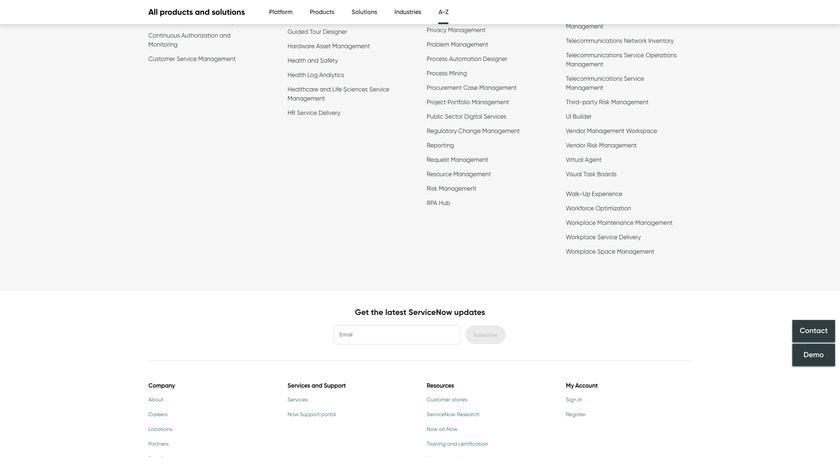 Task type: describe. For each thing, give the bounding box(es) containing it.
virtual
[[567, 156, 584, 164]]

rpa hub link
[[427, 200, 451, 209]]

solutions
[[212, 7, 245, 17]]

hub
[[439, 200, 451, 207]]

and for health
[[308, 57, 319, 64]]

services and support
[[288, 382, 346, 390]]

regulatory
[[427, 128, 457, 135]]

procurement
[[427, 84, 462, 91]]

Email text field
[[335, 326, 460, 345]]

careers link
[[149, 411, 272, 419]]

visual task boards link
[[567, 171, 617, 180]]

health log analytics
[[288, 72, 344, 79]]

guided app creator link
[[288, 14, 344, 23]]

healthcare
[[288, 86, 319, 93]]

party
[[583, 99, 598, 106]]

telecommunications for telecommunications network inventory
[[567, 37, 623, 44]]

workplace service delivery link
[[567, 234, 642, 243]]

locations link
[[149, 426, 272, 434]]

partners link
[[149, 441, 272, 449]]

workplace for workplace space management
[[567, 248, 596, 256]]

predictive intelligence link
[[427, 12, 488, 21]]

1 horizontal spatial risk
[[588, 142, 598, 149]]

database
[[227, 0, 255, 1]]

telecommunications service operations management link
[[567, 52, 677, 70]]

0 vertical spatial services
[[484, 113, 507, 120]]

inventory
[[649, 37, 674, 44]]

a-
[[439, 8, 446, 16]]

and up continual improvement management on the top left of the page
[[195, 7, 210, 17]]

now for now on now
[[427, 427, 438, 433]]

management inside healthcare and life sciences service management
[[288, 95, 325, 102]]

continuous authorization and monitoring
[[149, 32, 231, 48]]

service for customer service management
[[177, 55, 197, 62]]

sciences
[[344, 86, 368, 93]]

servicenow research
[[427, 412, 480, 418]]

continuous authorization and monitoring link
[[149, 32, 231, 50]]

project portfolio management
[[427, 99, 510, 106]]

reporting
[[427, 142, 454, 149]]

predictive intelligence
[[427, 12, 488, 19]]

subscribe button
[[466, 326, 506, 345]]

vendor for vendor risk management
[[567, 142, 586, 149]]

request management
[[427, 156, 489, 164]]

privacy management
[[427, 27, 486, 34]]

designer for guided tour designer
[[323, 28, 348, 35]]

workplace for workplace maintenance management
[[567, 220, 596, 227]]

sign
[[567, 397, 577, 404]]

continuous
[[149, 32, 180, 39]]

up
[[583, 191, 591, 198]]

health log analytics link
[[288, 72, 344, 80]]

project
[[427, 99, 446, 106]]

telecommunications service management link
[[567, 75, 645, 93]]

about link
[[149, 397, 272, 405]]

2 horizontal spatial now
[[447, 427, 458, 433]]

privacy management link
[[427, 27, 486, 35]]

careers
[[149, 412, 168, 418]]

register
[[567, 412, 586, 418]]

ui
[[567, 113, 572, 120]]

asset
[[317, 43, 331, 50]]

portfolio
[[448, 99, 471, 106]]

risk management link
[[427, 185, 477, 194]]

management inside telecommunications service management
[[567, 84, 604, 91]]

account
[[576, 382, 598, 390]]

healthcare and life sciences service management
[[288, 86, 390, 102]]

continual improvement management link
[[149, 17, 252, 26]]

workplace maintenance management link
[[567, 220, 673, 228]]

and for healthcare
[[320, 86, 331, 93]]

rpa hub
[[427, 200, 451, 207]]

case
[[464, 84, 478, 91]]

service inside the technology provider service management
[[624, 14, 644, 21]]

management inside the technology provider service management
[[567, 23, 604, 30]]

agent
[[585, 156, 602, 164]]

2 vertical spatial risk
[[427, 185, 438, 192]]

process automation designer link
[[427, 55, 508, 64]]

training and certification link
[[427, 441, 550, 449]]

solutions link
[[352, 0, 378, 25]]

third-party risk management
[[567, 99, 649, 106]]

health and safety link
[[288, 57, 338, 66]]

my account
[[567, 382, 598, 390]]

0 vertical spatial support
[[324, 382, 346, 390]]

delivery for workplace service delivery
[[620, 234, 642, 241]]

sector
[[445, 113, 463, 120]]

operations
[[646, 52, 677, 59]]

ui builder link
[[567, 113, 592, 122]]

workplace for workplace service delivery
[[567, 234, 596, 241]]

optimization
[[596, 205, 632, 212]]

virtual agent
[[567, 156, 602, 164]]

training and certification
[[427, 441, 488, 448]]

visual
[[567, 171, 582, 178]]

continual improvement management
[[149, 17, 252, 25]]

vendor risk management
[[567, 142, 637, 149]]

request
[[427, 156, 450, 164]]

service for telecommunications service operations management
[[625, 52, 645, 59]]

service for telecommunications service management
[[625, 75, 645, 82]]

demo
[[804, 351, 825, 360]]

vendor risk management link
[[567, 142, 637, 151]]

register link
[[567, 411, 690, 419]]

0 vertical spatial risk
[[600, 99, 610, 106]]

tour
[[310, 28, 322, 35]]

procurement case management link
[[427, 84, 517, 93]]

sign in link
[[567, 397, 690, 405]]

all
[[149, 7, 158, 17]]

platform link
[[269, 0, 293, 25]]



Task type: locate. For each thing, give the bounding box(es) containing it.
designer right automation
[[484, 55, 508, 62]]

procurement case management
[[427, 84, 517, 91]]

health up 'healthcare'
[[288, 72, 306, 79]]

guided up "hardware"
[[288, 28, 308, 35]]

2 process from the top
[[427, 70, 448, 77]]

process for process mining
[[427, 70, 448, 77]]

0 vertical spatial customer
[[149, 55, 175, 62]]

health
[[288, 57, 306, 64], [288, 72, 306, 79]]

guided tour designer
[[288, 28, 348, 35]]

and up now support portal
[[312, 382, 323, 390]]

risk up agent
[[588, 142, 598, 149]]

service inside telecommunications service management
[[625, 75, 645, 82]]

vendor down ui builder link
[[567, 128, 586, 135]]

health down "hardware"
[[288, 57, 306, 64]]

hardware asset management link
[[288, 43, 370, 51]]

designer
[[323, 28, 348, 35], [484, 55, 508, 62]]

sign in
[[567, 397, 583, 404]]

log
[[308, 72, 318, 79]]

risk
[[600, 99, 610, 106], [588, 142, 598, 149], [427, 185, 438, 192]]

1 vertical spatial support
[[300, 412, 320, 418]]

and inside health and safety link
[[308, 57, 319, 64]]

guided for guided app creator
[[288, 14, 308, 21]]

public sector digital services link
[[427, 113, 507, 122]]

service inside "link"
[[598, 234, 618, 241]]

a-z link
[[439, 0, 449, 26]]

latest
[[386, 308, 407, 318]]

0 horizontal spatial designer
[[323, 28, 348, 35]]

and down solutions
[[220, 32, 231, 39]]

delivery for hr service delivery
[[319, 109, 341, 117]]

telecommunications inside telecommunications service operations management
[[567, 52, 623, 59]]

services for services
[[288, 397, 308, 404]]

1 horizontal spatial now
[[427, 427, 438, 433]]

resource
[[427, 171, 452, 178]]

configuration
[[149, 0, 186, 1]]

1 vendor from the top
[[567, 128, 586, 135]]

0 horizontal spatial support
[[300, 412, 320, 418]]

service down telecommunications service operations management link
[[625, 75, 645, 82]]

services for services and support
[[288, 382, 310, 390]]

process up procurement
[[427, 70, 448, 77]]

2 telecommunications from the top
[[567, 52, 623, 59]]

0 vertical spatial workplace
[[567, 220, 596, 227]]

0 vertical spatial vendor
[[567, 128, 586, 135]]

1 vertical spatial workplace
[[567, 234, 596, 241]]

public
[[427, 113, 444, 120]]

2 workplace from the top
[[567, 234, 596, 241]]

1 vertical spatial services
[[288, 382, 310, 390]]

health and safety
[[288, 57, 338, 64]]

and right training
[[448, 441, 457, 448]]

hr service delivery
[[288, 109, 341, 117]]

privacy
[[427, 27, 447, 34]]

0 vertical spatial health
[[288, 57, 306, 64]]

customer for customer service management
[[149, 55, 175, 62]]

0 vertical spatial delivery
[[319, 109, 341, 117]]

1 horizontal spatial customer
[[427, 397, 451, 404]]

telecommunications service operations management
[[567, 52, 677, 68]]

service right sciences
[[370, 86, 390, 93]]

1 vertical spatial guided
[[288, 28, 308, 35]]

delivery down workplace maintenance management link
[[620, 234, 642, 241]]

walk-up experience link
[[567, 191, 623, 199]]

1 guided from the top
[[288, 14, 308, 21]]

technology provider service management
[[567, 14, 644, 30]]

1 process from the top
[[427, 55, 448, 62]]

and for training
[[448, 441, 457, 448]]

hardware
[[288, 43, 315, 50]]

3 telecommunications from the top
[[567, 75, 623, 82]]

delivery inside "link"
[[620, 234, 642, 241]]

delivery down healthcare and life sciences service management link
[[319, 109, 341, 117]]

1 vertical spatial risk
[[588, 142, 598, 149]]

public sector digital services
[[427, 113, 507, 120]]

health for health log analytics
[[288, 72, 306, 79]]

risk up the rpa
[[427, 185, 438, 192]]

telecommunications down technology provider service management link
[[567, 37, 623, 44]]

workplace inside "link"
[[567, 234, 596, 241]]

guided for guided tour designer
[[288, 28, 308, 35]]

service right hr
[[297, 109, 317, 117]]

telecommunications for telecommunications service management
[[567, 75, 623, 82]]

health for health and safety
[[288, 57, 306, 64]]

1 horizontal spatial designer
[[484, 55, 508, 62]]

1 horizontal spatial support
[[324, 382, 346, 390]]

0 vertical spatial telecommunications
[[567, 37, 623, 44]]

0 vertical spatial servicenow
[[409, 308, 453, 318]]

my
[[567, 382, 574, 390]]

telecommunications service management
[[567, 75, 645, 91]]

stories
[[452, 397, 468, 404]]

change
[[459, 128, 481, 135]]

risk right party
[[600, 99, 610, 106]]

technology
[[567, 14, 598, 21]]

customer service management link
[[149, 55, 236, 64]]

certification
[[459, 441, 488, 448]]

process for process automation designer
[[427, 55, 448, 62]]

1 workplace from the top
[[567, 220, 596, 227]]

and for services
[[312, 382, 323, 390]]

customer down "monitoring" at left top
[[149, 55, 175, 62]]

1 telecommunications from the top
[[567, 37, 623, 44]]

service inside telecommunications service operations management
[[625, 52, 645, 59]]

boards
[[598, 171, 617, 178]]

a-z
[[439, 8, 449, 16]]

walk-up experience
[[567, 191, 623, 198]]

service inside healthcare and life sciences service management
[[370, 86, 390, 93]]

0 horizontal spatial risk
[[427, 185, 438, 192]]

service right provider
[[624, 14, 644, 21]]

delivery
[[319, 109, 341, 117], [620, 234, 642, 241]]

management
[[188, 0, 226, 1], [215, 17, 252, 25], [567, 23, 604, 30], [449, 27, 486, 34], [451, 41, 489, 48], [333, 43, 370, 50], [198, 55, 236, 62], [567, 61, 604, 68], [480, 84, 517, 91], [567, 84, 604, 91], [288, 95, 325, 102], [472, 99, 510, 106], [612, 99, 649, 106], [483, 128, 520, 135], [588, 128, 625, 135], [600, 142, 637, 149], [451, 156, 489, 164], [454, 171, 491, 178], [439, 185, 477, 192], [636, 220, 673, 227], [618, 248, 655, 256]]

now for now support portal
[[288, 412, 299, 418]]

3 workplace from the top
[[567, 248, 596, 256]]

customer
[[149, 55, 175, 62], [427, 397, 451, 404]]

1 vertical spatial telecommunications
[[567, 52, 623, 59]]

telecommunications inside telecommunications service management
[[567, 75, 623, 82]]

vendor for vendor management workspace
[[567, 128, 586, 135]]

designer for process automation designer
[[484, 55, 508, 62]]

customer for customer stories
[[427, 397, 451, 404]]

1 vertical spatial process
[[427, 70, 448, 77]]

1 vertical spatial vendor
[[567, 142, 586, 149]]

life
[[333, 86, 342, 93]]

(cmdb)
[[149, 3, 169, 10]]

service up space
[[598, 234, 618, 241]]

2 vendor from the top
[[567, 142, 586, 149]]

and up the log
[[308, 57, 319, 64]]

service down network
[[625, 52, 645, 59]]

customer down the resources
[[427, 397, 451, 404]]

workplace space management
[[567, 248, 655, 256]]

0 vertical spatial process
[[427, 55, 448, 62]]

service down continuous authorization and monitoring link
[[177, 55, 197, 62]]

2 vertical spatial workplace
[[567, 248, 596, 256]]

configuration management database (cmdb)
[[149, 0, 255, 10]]

resource management link
[[427, 171, 491, 180]]

1 vertical spatial designer
[[484, 55, 508, 62]]

1 vertical spatial servicenow
[[427, 412, 456, 418]]

1 vertical spatial customer
[[427, 397, 451, 404]]

workforce
[[567, 205, 595, 212]]

2 health from the top
[[288, 72, 306, 79]]

in
[[578, 397, 583, 404]]

now support portal
[[288, 412, 336, 418]]

telecommunications up party
[[567, 75, 623, 82]]

rpa
[[427, 200, 438, 207]]

analytics
[[320, 72, 344, 79]]

automation
[[450, 55, 482, 62]]

healthcare and life sciences service management link
[[288, 86, 390, 104]]

telecommunications for telecommunications service operations management
[[567, 52, 623, 59]]

partners
[[149, 441, 169, 448]]

service for hr service delivery
[[297, 109, 317, 117]]

2 horizontal spatial risk
[[600, 99, 610, 106]]

contact link
[[793, 321, 836, 343]]

authorization
[[182, 32, 218, 39]]

designer down the creator
[[323, 28, 348, 35]]

workforce optimization
[[567, 205, 632, 212]]

on
[[439, 427, 446, 433]]

1 horizontal spatial delivery
[[620, 234, 642, 241]]

process down problem
[[427, 55, 448, 62]]

mining
[[450, 70, 468, 77]]

predictive
[[427, 12, 454, 19]]

telecommunications down telecommunications network inventory link on the right
[[567, 52, 623, 59]]

problem management
[[427, 41, 489, 48]]

regulatory change management link
[[427, 128, 520, 136]]

0 horizontal spatial now
[[288, 412, 299, 418]]

products
[[160, 7, 193, 17]]

and inside healthcare and life sciences service management
[[320, 86, 331, 93]]

virtual agent link
[[567, 156, 602, 165]]

and inside training and certification link
[[448, 441, 457, 448]]

vendor up the virtual
[[567, 142, 586, 149]]

customer stories
[[427, 397, 468, 404]]

1 vertical spatial delivery
[[620, 234, 642, 241]]

support left portal
[[300, 412, 320, 418]]

0 vertical spatial guided
[[288, 14, 308, 21]]

workforce optimization link
[[567, 205, 632, 214]]

0 horizontal spatial customer
[[149, 55, 175, 62]]

maintenance
[[598, 220, 634, 227]]

and inside the continuous authorization and monitoring
[[220, 32, 231, 39]]

and left life
[[320, 86, 331, 93]]

management inside configuration management database (cmdb)
[[188, 0, 226, 1]]

1 vertical spatial health
[[288, 72, 306, 79]]

resources
[[427, 382, 455, 390]]

safety
[[320, 57, 338, 64]]

now
[[288, 412, 299, 418], [427, 427, 438, 433], [447, 427, 458, 433]]

2 vertical spatial telecommunications
[[567, 75, 623, 82]]

experience
[[593, 191, 623, 198]]

support up the services link
[[324, 382, 346, 390]]

request management link
[[427, 156, 489, 165]]

app
[[310, 14, 322, 21]]

2 guided from the top
[[288, 28, 308, 35]]

0 horizontal spatial delivery
[[319, 109, 341, 117]]

service for workplace service delivery
[[598, 234, 618, 241]]

project portfolio management link
[[427, 99, 510, 107]]

visual task boards
[[567, 171, 617, 178]]

improvement
[[177, 17, 213, 25]]

0 vertical spatial designer
[[323, 28, 348, 35]]

1 health from the top
[[288, 57, 306, 64]]

process automation designer
[[427, 55, 508, 62]]

now on now
[[427, 427, 458, 433]]

management inside telecommunications service operations management
[[567, 61, 604, 68]]

workplace service delivery
[[567, 234, 642, 241]]

workplace space management link
[[567, 248, 655, 257]]

reporting link
[[427, 142, 454, 151]]

hr service delivery link
[[288, 109, 341, 118]]

guided left "app"
[[288, 14, 308, 21]]

2 vertical spatial services
[[288, 397, 308, 404]]



Task type: vqa. For each thing, say whether or not it's contained in the screenshot.
"FLOORPLANS."
no



